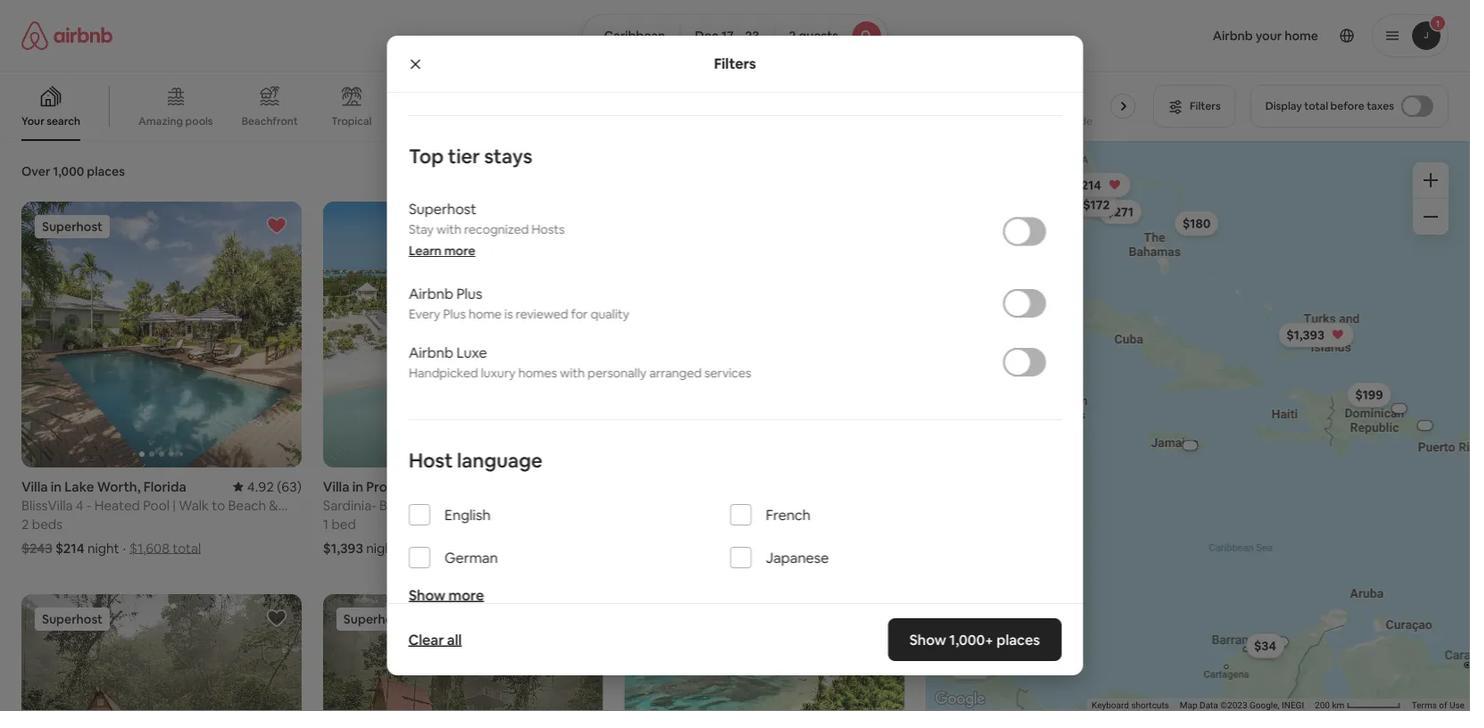 Task type: locate. For each thing, give the bounding box(es) containing it.
1 vertical spatial villa
[[498, 497, 523, 514]]

airbnb for airbnb plus
[[408, 284, 453, 303]]

amazing left pools
[[138, 114, 183, 128]]

show left 1,000+ in the bottom of the page
[[910, 631, 947, 649]]

search
[[47, 114, 80, 128]]

1 horizontal spatial with
[[560, 365, 585, 381]]

$214 inside button
[[1074, 177, 1102, 193]]

villa right the english
[[498, 497, 523, 514]]

$243
[[21, 540, 52, 557]]

$180
[[1183, 215, 1211, 232]]

in
[[51, 478, 62, 496]]

1 night from the left
[[87, 540, 119, 557]]

0 horizontal spatial homes
[[518, 365, 557, 381]]

with left personally
[[560, 365, 585, 381]]

0 horizontal spatial amazing
[[138, 114, 183, 128]]

night left ·
[[87, 540, 119, 557]]

$214
[[1074, 177, 1102, 193], [55, 540, 85, 557]]

2 for 2 beds $243 $214 night · $1,608 total
[[21, 516, 29, 533]]

4.92 out of 5 average rating,  63 reviews image
[[233, 478, 302, 496]]

dec
[[695, 28, 719, 44]]

home
[[468, 306, 501, 322]]

tier
[[448, 143, 480, 169]]

None search field
[[582, 14, 888, 57]]

google map
showing 47 stays. including 2 saved stays. region
[[926, 141, 1470, 712]]

$31 button
[[1248, 634, 1284, 659]]

amazing for amazing views
[[405, 114, 450, 128]]

sardinia-
[[323, 497, 377, 514]]

beach
[[804, 114, 835, 128], [380, 497, 417, 514]]

total for $1,363
[[742, 540, 770, 557]]

host language
[[408, 448, 542, 473]]

2 left beds
[[21, 516, 29, 533]]

plus
[[456, 284, 482, 303], [443, 306, 466, 322]]

0 vertical spatial $1,393
[[1287, 327, 1325, 343]]

0 vertical spatial places
[[87, 163, 125, 179]]

2
[[789, 28, 796, 44], [21, 516, 29, 533]]

0 vertical spatial luxe
[[522, 114, 546, 128]]

$214 right $243
[[55, 540, 85, 557]]

0 vertical spatial airbnb
[[408, 284, 453, 303]]

1 luxury from the left
[[454, 497, 495, 514]]

1 horizontal spatial villa
[[498, 497, 523, 514]]

german
[[444, 549, 498, 567]]

total down the english
[[454, 540, 482, 557]]

add to wishlist: tiny home in minca, colombia image
[[266, 608, 287, 630]]

0 vertical spatial 2
[[789, 28, 796, 44]]

total right $1,363
[[742, 540, 770, 557]]

zoom out image
[[1424, 210, 1438, 224]]

villa left in
[[21, 478, 48, 496]]

front
[[420, 497, 451, 514]]

$31
[[1256, 638, 1276, 654]]

1 horizontal spatial homes
[[611, 114, 645, 128]]

places right 1,000
[[87, 163, 125, 179]]

$271 button
[[1099, 199, 1142, 224]]

2 left "guests"
[[789, 28, 796, 44]]

with inside superhost stay with recognized hosts learn more
[[436, 221, 461, 238]]

more inside superhost stay with recognized hosts learn more
[[444, 243, 475, 259]]

$15 button
[[978, 296, 1014, 321]]

countryside
[[1031, 114, 1093, 128]]

add to wishlist: bungalow in little corn island, nicaragua image
[[869, 608, 891, 630]]

total left before
[[1305, 99, 1328, 113]]

1 horizontal spatial luxe
[[522, 114, 546, 128]]

language
[[457, 448, 542, 473]]

23
[[745, 28, 760, 44]]

1 vertical spatial luxe
[[456, 343, 487, 362]]

$34 button
[[1247, 634, 1285, 659]]

2 airbnb from the top
[[408, 343, 453, 362]]

1
[[323, 516, 329, 533]]

1 vertical spatial $1,393
[[323, 540, 363, 557]]

1 vertical spatial beach
[[380, 497, 417, 514]]

amazing for amazing pools
[[138, 114, 183, 128]]

airbnb inside airbnb plus every plus home is reviewed for quality
[[408, 284, 453, 303]]

terms of use
[[1412, 700, 1465, 711]]

1 vertical spatial airbnb
[[408, 343, 453, 362]]

show more button
[[408, 586, 484, 604]]

0 horizontal spatial beach
[[380, 497, 417, 514]]

0 horizontal spatial $214
[[55, 540, 85, 557]]

$172 $271
[[1083, 197, 1134, 220]]

airbnb up the handpicked
[[408, 343, 453, 362]]

villa
[[21, 478, 48, 496], [498, 497, 523, 514]]

japanese
[[766, 549, 829, 567]]

1 vertical spatial with
[[560, 365, 585, 381]]

caribbean
[[604, 28, 666, 44]]

$1,363 total button
[[699, 540, 770, 557]]

google image
[[931, 688, 990, 712]]

arranged
[[649, 365, 702, 381]]

2 inside 2 beds $243 $214 night · $1,608 total
[[21, 516, 29, 533]]

1 airbnb from the top
[[408, 284, 453, 303]]

airbnb plus every plus home is reviewed for quality
[[408, 284, 629, 322]]

&
[[860, 497, 869, 514]]

1 vertical spatial more
[[448, 586, 484, 604]]

0 horizontal spatial show
[[408, 586, 445, 604]]

farms
[[962, 114, 992, 128]]

total inside button
[[1305, 99, 1328, 113]]

2 luxury from the left
[[625, 497, 666, 514]]

clear all
[[408, 631, 462, 649]]

airbnb inside airbnb luxe handpicked luxury homes with personally arranged services
[[408, 343, 453, 362]]

show up 'clear'
[[408, 586, 445, 604]]

1 vertical spatial homes
[[518, 365, 557, 381]]

1 vertical spatial places
[[997, 631, 1041, 649]]

0 horizontal spatial 2
[[21, 516, 29, 533]]

taxes
[[1367, 99, 1395, 113]]

(63)
[[277, 478, 302, 496]]

beach inside sardinia- beach front luxury villa 1 bed
[[380, 497, 417, 514]]

$8,660 total button
[[408, 540, 482, 557]]

over 1,000 places
[[21, 163, 125, 179]]

0 horizontal spatial villa
[[21, 478, 48, 496]]

remove from wishlist: villa in lake worth, florida image
[[266, 215, 287, 237]]

before
[[1331, 99, 1365, 113]]

places inside filters dialog
[[997, 631, 1041, 649]]

$1,393 inside button
[[1287, 327, 1325, 343]]

total right $1,608
[[172, 540, 201, 557]]

beach left design
[[804, 114, 835, 128]]

with down 'superhost' at the top left of page
[[436, 221, 461, 238]]

2 inside the 2 guests button
[[789, 28, 796, 44]]

learn more link
[[408, 243, 475, 259]]

0 horizontal spatial places
[[87, 163, 125, 179]]

stay
[[408, 221, 433, 238]]

top tier stays
[[408, 143, 532, 169]]

0 vertical spatial villa
[[21, 478, 48, 496]]

luxury
[[454, 497, 495, 514], [625, 497, 666, 514]]

learn
[[408, 243, 441, 259]]

1 horizontal spatial $214
[[1074, 177, 1102, 193]]

more down german
[[448, 586, 484, 604]]

1 horizontal spatial $1,393
[[1287, 327, 1325, 343]]

homes right luxury in the left of the page
[[518, 365, 557, 381]]

plus right every
[[443, 306, 466, 322]]

1 vertical spatial show
[[910, 631, 947, 649]]

$32 button
[[977, 296, 1015, 321]]

$1,393
[[1287, 327, 1325, 343], [323, 540, 363, 557]]

1 horizontal spatial places
[[997, 631, 1041, 649]]

1 vertical spatial 2
[[21, 516, 29, 533]]

1 horizontal spatial amazing
[[405, 114, 450, 128]]

0 horizontal spatial $1,393
[[323, 540, 363, 557]]

luxury cabarete 3br suite w/ balcony & pool
[[625, 497, 898, 514]]

homes inside airbnb luxe handpicked luxury homes with personally arranged services
[[518, 365, 557, 381]]

0 vertical spatial $214
[[1074, 177, 1102, 193]]

caribbean button
[[582, 14, 681, 57]]

luxe up stays
[[522, 114, 546, 128]]

luxe inside airbnb luxe handpicked luxury homes with personally arranged services
[[456, 343, 487, 362]]

$1,393 night
[[323, 540, 398, 557]]

display total before taxes
[[1266, 99, 1395, 113]]

airbnb up every
[[408, 284, 453, 303]]

tiny
[[588, 114, 609, 128]]

night
[[87, 540, 119, 557], [366, 540, 398, 557]]

with
[[436, 221, 461, 238], [560, 365, 585, 381]]

0 horizontal spatial luxe
[[456, 343, 487, 362]]

amazing up top
[[405, 114, 450, 128]]

beach left front
[[380, 497, 417, 514]]

0 vertical spatial show
[[408, 586, 445, 604]]

$214 up the '$172'
[[1074, 177, 1102, 193]]

1 horizontal spatial show
[[910, 631, 947, 649]]

1 horizontal spatial luxury
[[625, 497, 666, 514]]

shortcuts
[[1132, 700, 1169, 711]]

1 horizontal spatial 2
[[789, 28, 796, 44]]

airbnb for airbnb luxe
[[408, 343, 453, 362]]

$140
[[1002, 605, 1031, 621]]

2 for 2 guests
[[789, 28, 796, 44]]

1 vertical spatial $214
[[55, 540, 85, 557]]

cabarete
[[669, 497, 727, 514]]

1 horizontal spatial night
[[366, 540, 398, 557]]

$1,608 total button
[[129, 540, 201, 557]]

guests
[[799, 28, 838, 44]]

luxe up luxury in the left of the page
[[456, 343, 487, 362]]

terms of use link
[[1412, 700, 1465, 711]]

amazing pools
[[138, 114, 213, 128]]

0 horizontal spatial with
[[436, 221, 461, 238]]

0 vertical spatial beach
[[804, 114, 835, 128]]

amazing
[[405, 114, 450, 128], [138, 114, 183, 128]]

luxury right front
[[454, 497, 495, 514]]

plus up home at the top left of page
[[456, 284, 482, 303]]

0 vertical spatial more
[[444, 243, 475, 259]]

0 vertical spatial with
[[436, 221, 461, 238]]

2 beds $243 $214 night · $1,608 total
[[21, 516, 201, 557]]

0 horizontal spatial night
[[87, 540, 119, 557]]

group
[[387, 0, 1083, 116], [0, 71, 1143, 141], [21, 202, 302, 468], [323, 202, 603, 468], [625, 202, 905, 468], [21, 595, 302, 712], [323, 595, 603, 712], [625, 595, 905, 712]]

total for $8,660
[[454, 540, 482, 557]]

luxury left cabarete
[[625, 497, 666, 514]]

0 horizontal spatial luxury
[[454, 497, 495, 514]]

more right learn
[[444, 243, 475, 259]]

homes right the tiny
[[611, 114, 645, 128]]

0 vertical spatial homes
[[611, 114, 645, 128]]

sardinia- beach front luxury villa 1 bed
[[323, 497, 523, 533]]

places down $140
[[997, 631, 1041, 649]]

night left $8,660
[[366, 540, 398, 557]]

$271
[[1107, 204, 1134, 220]]



Task type: vqa. For each thing, say whether or not it's contained in the screenshot.
to in the "link"
no



Task type: describe. For each thing, give the bounding box(es) containing it.
for
[[571, 306, 588, 322]]

personally
[[587, 365, 646, 381]]

design
[[881, 114, 916, 128]]

©2023
[[1221, 700, 1248, 711]]

show for show more
[[408, 586, 445, 604]]

200 km
[[1315, 700, 1347, 711]]

show for show 1,000+ places
[[910, 631, 947, 649]]

$8,660 total
[[408, 540, 482, 557]]

florida
[[143, 478, 186, 496]]

–
[[736, 28, 743, 44]]

total inside 2 beds $243 $214 night · $1,608 total
[[172, 540, 201, 557]]

clear
[[408, 631, 444, 649]]

top
[[408, 143, 443, 169]]

worth,
[[97, 478, 141, 496]]

suite
[[756, 497, 787, 514]]

filters
[[714, 54, 756, 73]]

your search
[[21, 114, 80, 128]]

$1,393 for $1,393 night
[[323, 540, 363, 557]]

4.92
[[247, 478, 274, 496]]

villa inside sardinia- beach front luxury villa 1 bed
[[498, 497, 523, 514]]

particulares
[[706, 114, 766, 128]]

superhost
[[408, 200, 476, 218]]

1 horizontal spatial beach
[[804, 114, 835, 128]]

$34
[[1255, 638, 1277, 654]]

$199
[[1356, 387, 1384, 403]]

1,000
[[53, 163, 84, 179]]

night inside 2 beds $243 $214 night · $1,608 total
[[87, 540, 119, 557]]

with inside airbnb luxe handpicked luxury homes with personally arranged services
[[560, 365, 585, 381]]

bed
[[332, 516, 356, 533]]

$172 button
[[1075, 192, 1118, 217]]

english
[[444, 506, 490, 524]]

0 vertical spatial plus
[[456, 284, 482, 303]]

2 night from the left
[[366, 540, 398, 557]]

pools
[[185, 114, 213, 128]]

of
[[1440, 700, 1448, 711]]

4.92 (63)
[[247, 478, 302, 496]]

$172
[[1083, 197, 1110, 213]]

$1,393 for $1,393
[[1287, 327, 1325, 343]]

display
[[1266, 99, 1302, 113]]

total for display
[[1305, 99, 1328, 113]]

beds
[[32, 516, 63, 533]]

$1,393 button
[[1279, 323, 1355, 348]]

·
[[123, 540, 126, 557]]

none search field containing caribbean
[[582, 14, 888, 57]]

pool
[[872, 497, 898, 514]]

1 vertical spatial plus
[[443, 306, 466, 322]]

superhost stay with recognized hosts learn more
[[408, 200, 564, 259]]

2 guests button
[[774, 14, 888, 57]]

profile element
[[910, 0, 1449, 71]]

dec 17 – 23
[[695, 28, 760, 44]]

map
[[1180, 700, 1198, 711]]

services
[[704, 365, 751, 381]]

luxury inside sardinia- beach front luxury villa 1 bed
[[454, 497, 495, 514]]

$214 inside 2 beds $243 $214 night · $1,608 total
[[55, 540, 85, 557]]

amazing views
[[405, 114, 481, 128]]

inegi
[[1282, 700, 1305, 711]]

keyboard shortcuts button
[[1092, 700, 1169, 712]]

2 guests
[[789, 28, 838, 44]]

200
[[1315, 700, 1330, 711]]

17
[[721, 28, 734, 44]]

handpicked
[[408, 365, 478, 381]]

use
[[1450, 700, 1465, 711]]

casas
[[674, 114, 704, 128]]

clear all button
[[400, 622, 471, 658]]

over
[[21, 163, 50, 179]]

1,000+
[[950, 631, 994, 649]]

show 1,000+ places link
[[889, 619, 1062, 662]]

places for over 1,000 places
[[87, 163, 125, 179]]

your
[[21, 114, 44, 128]]

villa in lake worth, florida
[[21, 478, 186, 496]]

tropical
[[331, 114, 372, 128]]

$140 button
[[994, 600, 1039, 625]]

$32
[[985, 300, 1007, 317]]

filters dialog
[[387, 0, 1083, 676]]

$180 button
[[1175, 211, 1219, 236]]

$159 button
[[949, 655, 993, 680]]

$159
[[957, 660, 985, 676]]

airbnb luxe handpicked luxury homes with personally arranged services
[[408, 343, 751, 381]]

every
[[408, 306, 440, 322]]

200 km button
[[1310, 699, 1407, 712]]

data
[[1200, 700, 1219, 711]]

$15
[[986, 301, 1006, 317]]

recognized
[[464, 221, 529, 238]]

reviewed
[[515, 306, 568, 322]]

remove from wishlist: villa in providenciales, turks & caicos islands image
[[568, 215, 589, 237]]

dec 17 – 23 button
[[680, 14, 775, 57]]

zoom in image
[[1424, 173, 1438, 187]]

quality
[[590, 306, 629, 322]]

host
[[408, 448, 453, 473]]

display total before taxes button
[[1250, 85, 1449, 128]]

lake
[[65, 478, 94, 496]]

casas particulares
[[674, 114, 766, 128]]

stays
[[484, 143, 532, 169]]

$1,363 total
[[699, 540, 770, 557]]

views
[[452, 114, 481, 128]]

french
[[766, 506, 810, 524]]

km
[[1332, 700, 1345, 711]]

places for show 1,000+ places
[[997, 631, 1041, 649]]

all
[[447, 631, 462, 649]]

group containing amazing views
[[0, 71, 1143, 141]]

beachfront
[[242, 114, 298, 128]]



